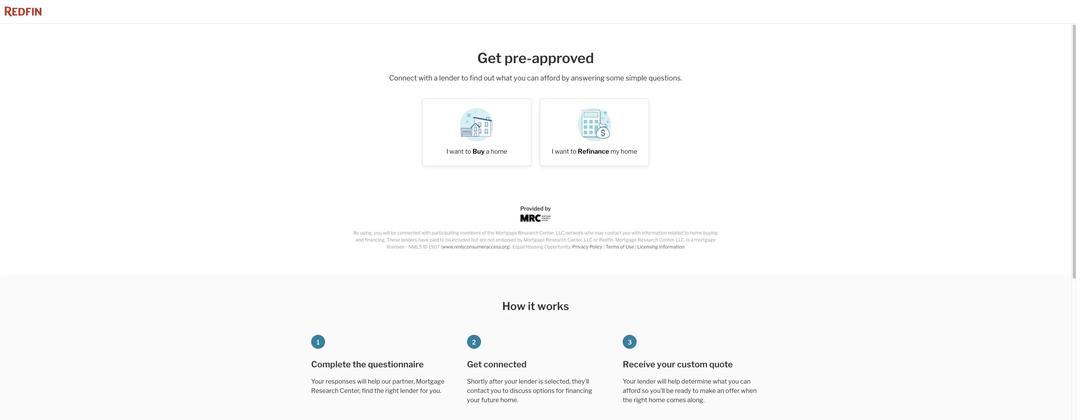 Task type: locate. For each thing, give the bounding box(es) containing it.
by
[[354, 230, 359, 236]]

0 horizontal spatial by
[[518, 237, 523, 243]]

0 horizontal spatial find
[[362, 387, 373, 395]]

connected
[[397, 230, 421, 236], [484, 359, 527, 369]]

get up shortly
[[467, 359, 482, 369]]

of inside 'by using, you will be connected with participating members of the mortgage research center, llc network who may contact you with information related to home buying and financing. these lenders have paid to be included but are not endorsed by mortgage research center, llc or redfin. mortgage research center, llc. is a mortgage licensee - nmls id 1907 ('
[[482, 230, 487, 236]]

your
[[311, 378, 324, 385], [623, 378, 636, 385]]

0 horizontal spatial contact
[[467, 387, 489, 395]]

1 horizontal spatial i
[[552, 148, 554, 155]]

1 horizontal spatial want
[[555, 148, 569, 155]]

want left buy at the top left
[[450, 148, 464, 155]]

right
[[385, 387, 399, 395], [634, 396, 648, 404]]

0 horizontal spatial i
[[447, 148, 448, 155]]

privacy policy link
[[573, 244, 603, 250]]

your inside your lender will help determine what you can afford so you'll be ready to make an offer when the right home comes along.
[[623, 378, 636, 385]]

2 horizontal spatial will
[[657, 378, 667, 385]]

with up use
[[632, 230, 641, 236]]

members
[[460, 230, 481, 236]]

your
[[657, 359, 676, 369], [505, 378, 518, 385], [467, 396, 480, 404]]

1 horizontal spatial will
[[383, 230, 390, 236]]

llc.
[[676, 237, 685, 243]]

be
[[391, 230, 396, 236], [446, 237, 451, 243], [667, 387, 674, 395]]

1 vertical spatial connected
[[484, 359, 527, 369]]

2 want from the left
[[555, 148, 569, 155]]

1 vertical spatial right
[[634, 396, 648, 404]]

2 i from the left
[[552, 148, 554, 155]]

want for buy
[[450, 148, 464, 155]]

financing
[[566, 387, 592, 395]]

0 horizontal spatial connected
[[397, 230, 421, 236]]

paid
[[430, 237, 439, 243]]

your down complete at the left of page
[[311, 378, 324, 385]]

1 horizontal spatial is
[[686, 237, 690, 243]]

the
[[488, 230, 495, 236], [353, 359, 366, 369], [374, 387, 384, 395], [623, 396, 633, 404]]

research up 'licensing'
[[638, 237, 658, 243]]

2 horizontal spatial your
[[657, 359, 676, 369]]

1 vertical spatial contact
[[467, 387, 489, 395]]

1 vertical spatial afford
[[623, 387, 641, 395]]

but
[[471, 237, 479, 243]]

a
[[434, 74, 438, 82], [486, 148, 490, 155], [691, 237, 694, 243]]

the inside 'by using, you will be connected with participating members of the mortgage research center, llc network who may contact you with information related to home buying and financing. these lenders have paid to be included but are not endorsed by mortgage research center, llc or redfin. mortgage research center, llc. is a mortgage licensee - nmls id 1907 ('
[[488, 230, 495, 236]]

to inside your lender will help determine what you can afford so you'll be ready to make an offer when the right home comes along.
[[693, 387, 699, 395]]

0 vertical spatial connected
[[397, 230, 421, 236]]

home up mortgage
[[690, 230, 703, 236]]

1 horizontal spatial llc
[[584, 237, 593, 243]]

answering
[[571, 74, 605, 82]]

1 want from the left
[[450, 148, 464, 155]]

to left buy at the top left
[[465, 148, 471, 155]]

want
[[450, 148, 464, 155], [555, 148, 569, 155]]

to left out
[[462, 74, 468, 82]]

1 horizontal spatial right
[[634, 396, 648, 404]]

connected up lenders
[[397, 230, 421, 236]]

housing
[[526, 244, 544, 250]]

help up ready
[[668, 378, 680, 385]]

1 vertical spatial a
[[486, 148, 490, 155]]

1 horizontal spatial your
[[505, 378, 518, 385]]

0 vertical spatial of
[[482, 230, 487, 236]]

offer
[[726, 387, 740, 395]]

your right receive
[[657, 359, 676, 369]]

1 i from the left
[[447, 148, 448, 155]]

get
[[477, 50, 502, 67], [467, 359, 482, 369]]

find down "complete the questionnaire" on the bottom left
[[362, 387, 373, 395]]

lender
[[439, 74, 460, 82], [519, 378, 537, 385], [638, 378, 656, 385], [400, 387, 419, 395]]

participating
[[432, 230, 459, 236]]

your for receive
[[623, 378, 636, 385]]

help inside your responses will help our partner, mortgage research center, find the right lender for you.
[[368, 378, 380, 385]]

options
[[533, 387, 555, 395]]

mortgage
[[695, 237, 716, 243]]

be right you'll
[[667, 387, 674, 395]]

the up 'not'
[[488, 230, 495, 236]]

your for complete
[[311, 378, 324, 385]]

1 horizontal spatial |
[[635, 244, 637, 250]]

0 horizontal spatial can
[[527, 74, 539, 82]]

1 horizontal spatial contact
[[605, 230, 622, 236]]

or
[[594, 237, 598, 243]]

afford
[[540, 74, 560, 82], [623, 387, 641, 395]]

endorsed
[[496, 237, 517, 243]]

help for custom quote
[[668, 378, 680, 385]]

contact down shortly
[[467, 387, 489, 395]]

www.nmlsconsumeraccess.org
[[442, 244, 509, 250]]

i inside i want to refinance my home
[[552, 148, 554, 155]]

can inside your lender will help determine what you can afford so you'll be ready to make an offer when the right home comes along.
[[741, 378, 751, 385]]

0 horizontal spatial right
[[385, 387, 399, 395]]

afford left so
[[623, 387, 641, 395]]

by up the equal
[[518, 237, 523, 243]]

0 vertical spatial right
[[385, 387, 399, 395]]

0 vertical spatial find
[[470, 74, 482, 82]]

will down "complete the questionnaire" on the bottom left
[[357, 378, 367, 385]]

may
[[595, 230, 604, 236]]

is right the llc.
[[686, 237, 690, 243]]

network
[[566, 230, 584, 236]]

is inside shortly after your lender is selected, they'll contact you to discuss options for financing your future home.
[[539, 378, 543, 385]]

home down you'll
[[649, 396, 666, 404]]

my
[[611, 148, 620, 155]]

what up an
[[713, 378, 727, 385]]

right inside your lender will help determine what you can afford so you'll be ready to make an offer when the right home comes along.
[[634, 396, 648, 404]]

option group containing buy
[[416, 91, 656, 174]]

0 horizontal spatial of
[[482, 230, 487, 236]]

home right buy at the top left
[[491, 148, 507, 155]]

center,
[[540, 230, 555, 236], [568, 237, 583, 243], [659, 237, 675, 243], [340, 387, 361, 395]]

0 horizontal spatial afford
[[540, 74, 560, 82]]

0 vertical spatial get
[[477, 50, 502, 67]]

research down responses
[[311, 387, 339, 395]]

receive your custom quote
[[623, 359, 733, 369]]

home inside i want to buy a home
[[491, 148, 507, 155]]

refinance
[[578, 148, 609, 155]]

option group
[[416, 91, 656, 174]]

of up are
[[482, 230, 487, 236]]

by down approved
[[562, 74, 570, 82]]

2 help from the left
[[668, 378, 680, 385]]

1 vertical spatial of
[[620, 244, 625, 250]]

a right the llc.
[[691, 237, 694, 243]]

by inside 'by using, you will be connected with participating members of the mortgage research center, llc network who may contact you with information related to home buying and financing. these lenders have paid to be included but are not endorsed by mortgage research center, llc or redfin. mortgage research center, llc. is a mortgage licensee - nmls id 1907 ('
[[518, 237, 523, 243]]

our
[[382, 378, 391, 385]]

1 horizontal spatial be
[[446, 237, 451, 243]]

your lender will help determine what you can afford so you'll be ready to make an offer when the right home comes along.
[[623, 378, 757, 404]]

to up future home.
[[503, 387, 509, 395]]

it
[[528, 300, 535, 313]]

2 horizontal spatial be
[[667, 387, 674, 395]]

buying
[[704, 230, 718, 236]]

1 vertical spatial get
[[467, 359, 482, 369]]

llc up privacy policy link
[[584, 237, 593, 243]]

1 horizontal spatial of
[[620, 244, 625, 250]]

your inside your responses will help our partner, mortgage research center, find the right lender for you.
[[311, 378, 324, 385]]

what
[[496, 74, 512, 82], [713, 378, 727, 385]]

1 horizontal spatial your
[[623, 378, 636, 385]]

want inside i want to buy a home
[[450, 148, 464, 155]]

0 horizontal spatial want
[[450, 148, 464, 155]]

will inside your responses will help our partner, mortgage research center, find the right lender for you.
[[357, 378, 367, 385]]

will up these
[[383, 230, 390, 236]]

| right use
[[635, 244, 637, 250]]

2 vertical spatial by
[[518, 237, 523, 243]]

of left use
[[620, 244, 625, 250]]

the up responses
[[353, 359, 366, 369]]

afford down approved
[[540, 74, 560, 82]]

home inside 'by using, you will be connected with participating members of the mortgage research center, llc network who may contact you with information related to home buying and financing. these lenders have paid to be included but are not endorsed by mortgage research center, llc or redfin. mortgage research center, llc. is a mortgage licensee - nmls id 1907 ('
[[690, 230, 703, 236]]

the inside your lender will help determine what you can afford so you'll be ready to make an offer when the right home comes along.
[[623, 396, 633, 404]]

1 your from the left
[[311, 378, 324, 385]]

1 vertical spatial is
[[539, 378, 543, 385]]

i
[[447, 148, 448, 155], [552, 148, 554, 155]]

can down get pre-approved
[[527, 74, 539, 82]]

0 vertical spatial is
[[686, 237, 690, 243]]

you down the pre-
[[514, 74, 526, 82]]

0 horizontal spatial your
[[467, 396, 480, 404]]

research up housing at the bottom of page
[[518, 230, 539, 236]]

your down receive
[[623, 378, 636, 385]]

be up these
[[391, 230, 396, 236]]

|
[[604, 244, 605, 250], [635, 244, 637, 250]]

1 horizontal spatial a
[[486, 148, 490, 155]]

center, inside your responses will help our partner, mortgage research center, find the right lender for you.
[[340, 387, 361, 395]]

a right buy at the top left
[[486, 148, 490, 155]]

get connected
[[467, 359, 527, 369]]

help left the our
[[368, 378, 380, 385]]

connect with a lender to find out what you can afford by answering some simple questions.
[[389, 74, 682, 82]]

will up you'll
[[657, 378, 667, 385]]

will
[[383, 230, 390, 236], [357, 378, 367, 385], [657, 378, 667, 385]]

mortgage up for you.
[[416, 378, 445, 385]]

you down after
[[491, 387, 501, 395]]

to up the llc.
[[685, 230, 689, 236]]

the down receive
[[623, 396, 633, 404]]

future home.
[[481, 396, 518, 404]]

use
[[626, 244, 634, 250]]

to down determine
[[693, 387, 699, 395]]

your responses will help our partner, mortgage research center, find the right lender for you.
[[311, 378, 445, 395]]

2 your from the left
[[623, 378, 636, 385]]

contact
[[605, 230, 622, 236], [467, 387, 489, 395]]

center, up opportunity. at the bottom right of the page
[[540, 230, 555, 236]]

is up options
[[539, 378, 543, 385]]

0 vertical spatial llc
[[556, 230, 565, 236]]

research
[[518, 230, 539, 236], [546, 237, 567, 243], [638, 237, 658, 243], [311, 387, 339, 395]]

your down shortly
[[467, 396, 480, 404]]

1 vertical spatial can
[[741, 378, 751, 385]]

right down the our
[[385, 387, 399, 395]]

to left refinance
[[571, 148, 577, 155]]

right down so
[[634, 396, 648, 404]]

afford inside your lender will help determine what you can afford so you'll be ready to make an offer when the right home comes along.
[[623, 387, 641, 395]]

to inside i want to refinance my home
[[571, 148, 577, 155]]

after
[[489, 378, 503, 385]]

for
[[556, 387, 564, 395]]

1 | from the left
[[604, 244, 605, 250]]

home
[[491, 148, 507, 155], [621, 148, 637, 155], [690, 230, 703, 236], [649, 396, 666, 404]]

get for get pre-approved
[[477, 50, 502, 67]]

contact up redfin.
[[605, 230, 622, 236]]

(
[[441, 244, 442, 250]]

a inside i want to buy a home
[[486, 148, 490, 155]]

2 vertical spatial be
[[667, 387, 674, 395]]

using,
[[360, 230, 373, 236]]

center, down responses
[[340, 387, 361, 395]]

comes along.
[[667, 396, 705, 404]]

is
[[686, 237, 690, 243], [539, 378, 543, 385]]

want left refinance
[[555, 148, 569, 155]]

i inside i want to buy a home
[[447, 148, 448, 155]]

0 horizontal spatial your
[[311, 378, 324, 385]]

by
[[562, 74, 570, 82], [545, 205, 551, 212], [518, 237, 523, 243]]

1 vertical spatial be
[[446, 237, 451, 243]]

complete the questionnaire
[[311, 359, 424, 369]]

0 vertical spatial by
[[562, 74, 570, 82]]

1 help from the left
[[368, 378, 380, 385]]

will inside your lender will help determine what you can afford so you'll be ready to make an offer when the right home comes along.
[[657, 378, 667, 385]]

of for terms
[[620, 244, 625, 250]]

by up mortgage research center image
[[545, 205, 551, 212]]

receive
[[623, 359, 655, 369]]

you inside shortly after your lender is selected, they'll contact you to discuss options for financing your future home.
[[491, 387, 501, 395]]

can
[[527, 74, 539, 82], [741, 378, 751, 385]]

1 horizontal spatial find
[[470, 74, 482, 82]]

connected up after
[[484, 359, 527, 369]]

can up when
[[741, 378, 751, 385]]

2 horizontal spatial a
[[691, 237, 694, 243]]

| down redfin.
[[604, 244, 605, 250]]

be inside your lender will help determine what you can afford so you'll be ready to make an offer when the right home comes along.
[[667, 387, 674, 395]]

0 horizontal spatial be
[[391, 230, 396, 236]]

be down participating
[[446, 237, 451, 243]]

1 horizontal spatial what
[[713, 378, 727, 385]]

with up have
[[422, 230, 431, 236]]

the down the our
[[374, 387, 384, 395]]

0 vertical spatial contact
[[605, 230, 622, 236]]

not
[[488, 237, 495, 243]]

what right out
[[496, 74, 512, 82]]

0 vertical spatial a
[[434, 74, 438, 82]]

help inside your lender will help determine what you can afford so you'll be ready to make an offer when the right home comes along.
[[668, 378, 680, 385]]

find left out
[[470, 74, 482, 82]]

0 horizontal spatial is
[[539, 378, 543, 385]]

want inside i want to refinance my home
[[555, 148, 569, 155]]

mortgage up housing at the bottom of page
[[524, 237, 545, 243]]

1 horizontal spatial can
[[741, 378, 751, 385]]

0 horizontal spatial will
[[357, 378, 367, 385]]

0 vertical spatial afford
[[540, 74, 560, 82]]

2 vertical spatial your
[[467, 396, 480, 404]]

1 horizontal spatial by
[[545, 205, 551, 212]]

2 vertical spatial a
[[691, 237, 694, 243]]

0 horizontal spatial help
[[368, 378, 380, 385]]

-
[[406, 244, 408, 250]]

1 horizontal spatial help
[[668, 378, 680, 385]]

home inside i want to refinance my home
[[621, 148, 637, 155]]

1 horizontal spatial afford
[[623, 387, 641, 395]]

1 vertical spatial find
[[362, 387, 373, 395]]

mortgage
[[496, 230, 517, 236], [524, 237, 545, 243], [616, 237, 637, 243], [416, 378, 445, 385]]

1 vertical spatial what
[[713, 378, 727, 385]]

included
[[452, 237, 470, 243]]

0 vertical spatial what
[[496, 74, 512, 82]]

complete
[[311, 359, 351, 369]]

a right connect
[[434, 74, 438, 82]]

home right my
[[621, 148, 637, 155]]

get up out
[[477, 50, 502, 67]]

2 horizontal spatial by
[[562, 74, 570, 82]]

find
[[470, 74, 482, 82], [362, 387, 373, 395]]

0 horizontal spatial |
[[604, 244, 605, 250]]

connected inside 'by using, you will be connected with participating members of the mortgage research center, llc network who may contact you with information related to home buying and financing. these lenders have paid to be included but are not endorsed by mortgage research center, llc or redfin. mortgage research center, llc. is a mortgage licensee - nmls id 1907 ('
[[397, 230, 421, 236]]

1 vertical spatial your
[[505, 378, 518, 385]]

you up offer on the right bottom of page
[[729, 378, 739, 385]]

your up discuss
[[505, 378, 518, 385]]

llc up opportunity. at the bottom right of the page
[[556, 230, 565, 236]]



Task type: describe. For each thing, give the bounding box(es) containing it.
center, down network
[[568, 237, 583, 243]]

works
[[538, 300, 569, 313]]

will for receive
[[657, 378, 667, 385]]

provided by
[[520, 205, 551, 212]]

you up financing.
[[374, 230, 382, 236]]

contact inside shortly after your lender is selected, they'll contact you to discuss options for financing your future home.
[[467, 387, 489, 395]]

1907
[[429, 244, 440, 250]]

will for complete
[[357, 378, 367, 385]]

for you.
[[420, 387, 442, 395]]

i want to buy a home
[[447, 148, 507, 155]]

out
[[484, 74, 495, 82]]

0 horizontal spatial what
[[496, 74, 512, 82]]

what inside your lender will help determine what you can afford so you'll be ready to make an offer when the right home comes along.
[[713, 378, 727, 385]]

research inside your responses will help our partner, mortgage research center, find the right lender for you.
[[311, 387, 339, 395]]

responses
[[326, 378, 356, 385]]

terms of use link
[[606, 244, 634, 250]]

is inside 'by using, you will be connected with participating members of the mortgage research center, llc network who may contact you with information related to home buying and financing. these lenders have paid to be included but are not endorsed by mortgage research center, llc or redfin. mortgage research center, llc. is a mortgage licensee - nmls id 1907 ('
[[686, 237, 690, 243]]

2 | from the left
[[635, 244, 637, 250]]

these
[[387, 237, 400, 243]]

will inside 'by using, you will be connected with participating members of the mortgage research center, llc network who may contact you with information related to home buying and financing. these lenders have paid to be included but are not endorsed by mortgage research center, llc or redfin. mortgage research center, llc. is a mortgage licensee - nmls id 1907 ('
[[383, 230, 390, 236]]

center, up the information
[[659, 237, 675, 243]]

privacy
[[573, 244, 589, 250]]

opportunity.
[[545, 244, 572, 250]]

shortly after your lender is selected, they'll contact you to discuss options for financing your future home.
[[467, 378, 592, 404]]

home inside your lender will help determine what you can afford so you'll be ready to make an offer when the right home comes along.
[[649, 396, 666, 404]]

0 vertical spatial be
[[391, 230, 396, 236]]

www.nmlsconsumeraccess.org ). equal housing opportunity. privacy policy | terms of use | licensing information
[[442, 244, 685, 250]]

pre-
[[505, 50, 532, 67]]

you'll
[[650, 387, 665, 395]]

some
[[606, 74, 624, 82]]

1 horizontal spatial connected
[[484, 359, 527, 369]]

equal
[[513, 244, 525, 250]]

a inside 'by using, you will be connected with participating members of the mortgage research center, llc network who may contact you with information related to home buying and financing. these lenders have paid to be included but are not endorsed by mortgage research center, llc or redfin. mortgage research center, llc. is a mortgage licensee - nmls id 1907 ('
[[691, 237, 694, 243]]

who
[[585, 230, 594, 236]]

get for get connected
[[467, 359, 482, 369]]

an
[[717, 387, 724, 395]]

the inside your responses will help our partner, mortgage research center, find the right lender for you.
[[374, 387, 384, 395]]

of for members
[[482, 230, 487, 236]]

licensing information link
[[638, 244, 685, 250]]

determine
[[682, 378, 712, 385]]

information
[[642, 230, 667, 236]]

they'll
[[572, 378, 589, 385]]

custom quote
[[677, 359, 733, 369]]

how it works
[[502, 300, 569, 313]]

simple questions.
[[626, 74, 682, 82]]

find inside your responses will help our partner, mortgage research center, find the right lender for you.
[[362, 387, 373, 395]]

information
[[659, 244, 685, 250]]

0 horizontal spatial a
[[434, 74, 438, 82]]

0 vertical spatial your
[[657, 359, 676, 369]]

terms
[[606, 244, 619, 250]]

contact inside 'by using, you will be connected with participating members of the mortgage research center, llc network who may contact you with information related to home buying and financing. these lenders have paid to be included but are not endorsed by mortgage research center, llc or redfin. mortgage research center, llc. is a mortgage licensee - nmls id 1907 ('
[[605, 230, 622, 236]]

research up opportunity. at the bottom right of the page
[[546, 237, 567, 243]]

1 vertical spatial by
[[545, 205, 551, 212]]

help for questionnaire
[[368, 378, 380, 385]]

how
[[502, 300, 526, 313]]

have
[[418, 237, 429, 243]]

financing.
[[365, 237, 386, 243]]

related
[[668, 230, 684, 236]]

i for buy
[[447, 148, 448, 155]]

lender inside your lender will help determine what you can afford so you'll be ready to make an offer when the right home comes along.
[[638, 378, 656, 385]]

lender inside shortly after your lender is selected, they'll contact you to discuss options for financing your future home.
[[519, 378, 537, 385]]

i for refinance
[[552, 148, 554, 155]]

to inside i want to buy a home
[[465, 148, 471, 155]]

want for refinance
[[555, 148, 569, 155]]

questionnaire
[[368, 359, 424, 369]]

buy
[[473, 148, 485, 155]]

so
[[642, 387, 649, 395]]

get pre-approved
[[477, 50, 594, 67]]

and
[[356, 237, 364, 243]]

).
[[509, 244, 512, 250]]

approved
[[532, 50, 594, 67]]

make
[[700, 387, 716, 395]]

mortgage up 'endorsed'
[[496, 230, 517, 236]]

selected,
[[545, 378, 571, 385]]

id
[[423, 244, 428, 250]]

shortly
[[467, 378, 488, 385]]

connect
[[389, 74, 417, 82]]

mortgage inside your responses will help our partner, mortgage research center, find the right lender for you.
[[416, 378, 445, 385]]

you up use
[[623, 230, 631, 236]]

policy
[[590, 244, 603, 250]]

to up (
[[440, 237, 445, 243]]

lenders
[[401, 237, 417, 243]]

you inside your lender will help determine what you can afford so you'll be ready to make an offer when the right home comes along.
[[729, 378, 739, 385]]

right inside your responses will help our partner, mortgage research center, find the right lender for you.
[[385, 387, 399, 395]]

are
[[480, 237, 487, 243]]

licensing
[[638, 244, 658, 250]]

provided
[[520, 205, 544, 212]]

nmls
[[409, 244, 422, 250]]

www.nmlsconsumeraccess.org link
[[442, 244, 509, 250]]

discuss
[[510, 387, 532, 395]]

lender inside your responses will help our partner, mortgage research center, find the right lender for you.
[[400, 387, 419, 395]]

0 vertical spatial can
[[527, 74, 539, 82]]

1 vertical spatial llc
[[584, 237, 593, 243]]

mortgage up use
[[616, 237, 637, 243]]

0 horizontal spatial llc
[[556, 230, 565, 236]]

when
[[741, 387, 757, 395]]

with right connect
[[419, 74, 433, 82]]

partner,
[[393, 378, 415, 385]]

to inside shortly after your lender is selected, they'll contact you to discuss options for financing your future home.
[[503, 387, 509, 395]]

i want to refinance my home
[[552, 148, 637, 155]]

mortgage research center image
[[521, 215, 551, 222]]

redfin.
[[599, 237, 615, 243]]

licensee
[[387, 244, 405, 250]]

by using, you will be connected with participating members of the mortgage research center, llc network who may contact you with information related to home buying and financing. these lenders have paid to be included but are not endorsed by mortgage research center, llc or redfin. mortgage research center, llc. is a mortgage licensee - nmls id 1907 (
[[354, 230, 718, 250]]

ready
[[675, 387, 691, 395]]



Task type: vqa. For each thing, say whether or not it's contained in the screenshot.
/
no



